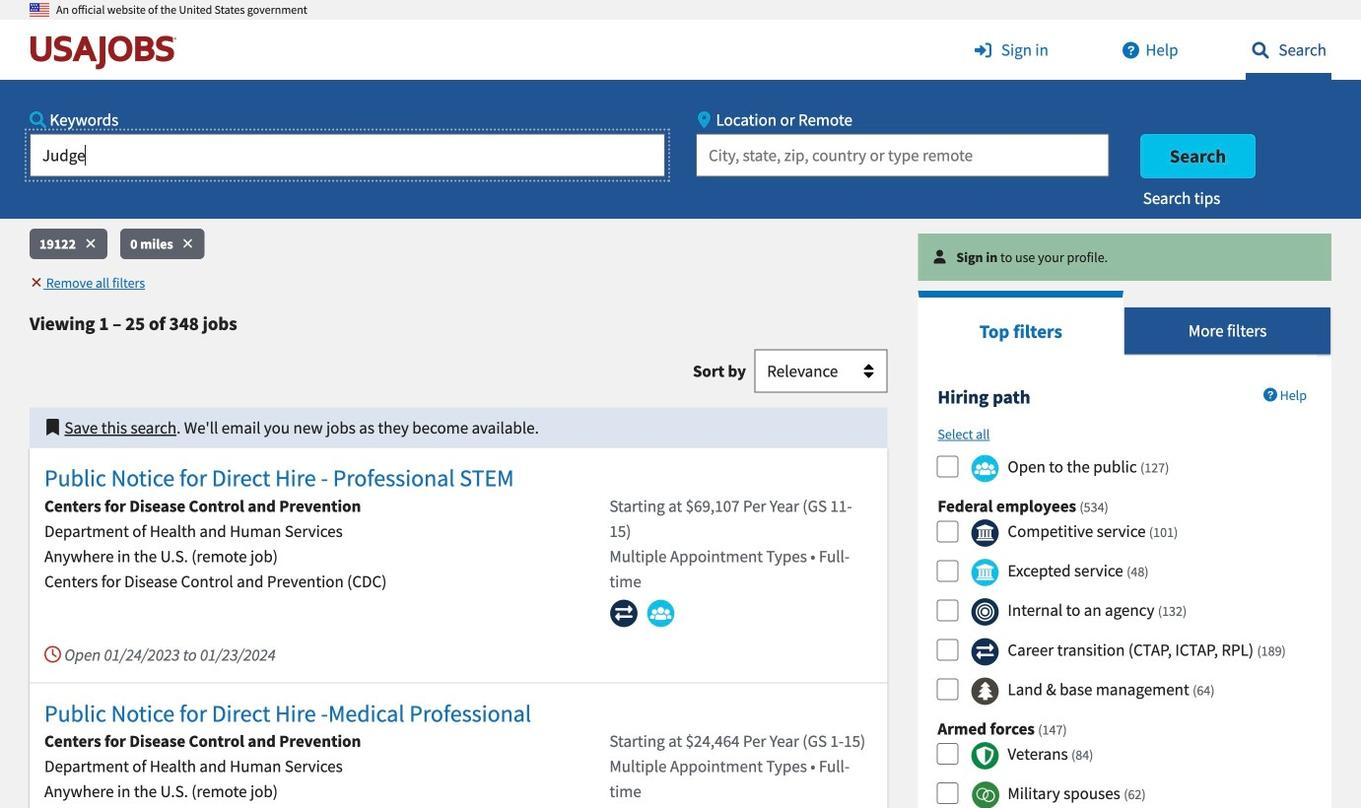 Task type: locate. For each thing, give the bounding box(es) containing it.
u.s. flag image
[[30, 0, 49, 20]]

land & base management image
[[971, 677, 1000, 706]]

internal to an agency image
[[971, 598, 1000, 627]]

Job title, dept., agency, series or occupation text field
[[30, 134, 666, 177]]

tab list
[[918, 291, 1332, 355]]

main navigation element
[[0, 20, 1362, 219]]

career transition (ctap, ictap, rpl) image
[[971, 638, 1000, 666]]

help image
[[1117, 42, 1146, 59]]

header element
[[0, 0, 1362, 219]]

open to the public image
[[971, 455, 1000, 483]]



Task type: describe. For each thing, give the bounding box(es) containing it.
City, state, zip, country or type remote text field
[[696, 134, 1110, 177]]

excepted service image
[[971, 559, 1000, 587]]

hiring path help image
[[1264, 388, 1278, 402]]

usajobs logo image
[[30, 35, 185, 70]]

military spouses image
[[971, 781, 1000, 809]]

remove all filters image
[[30, 276, 43, 290]]

job search image
[[1246, 42, 1276, 59]]

competitive service image
[[971, 519, 1000, 548]]

veterans image
[[971, 742, 1000, 770]]



Task type: vqa. For each thing, say whether or not it's contained in the screenshot.
recent graduates image
no



